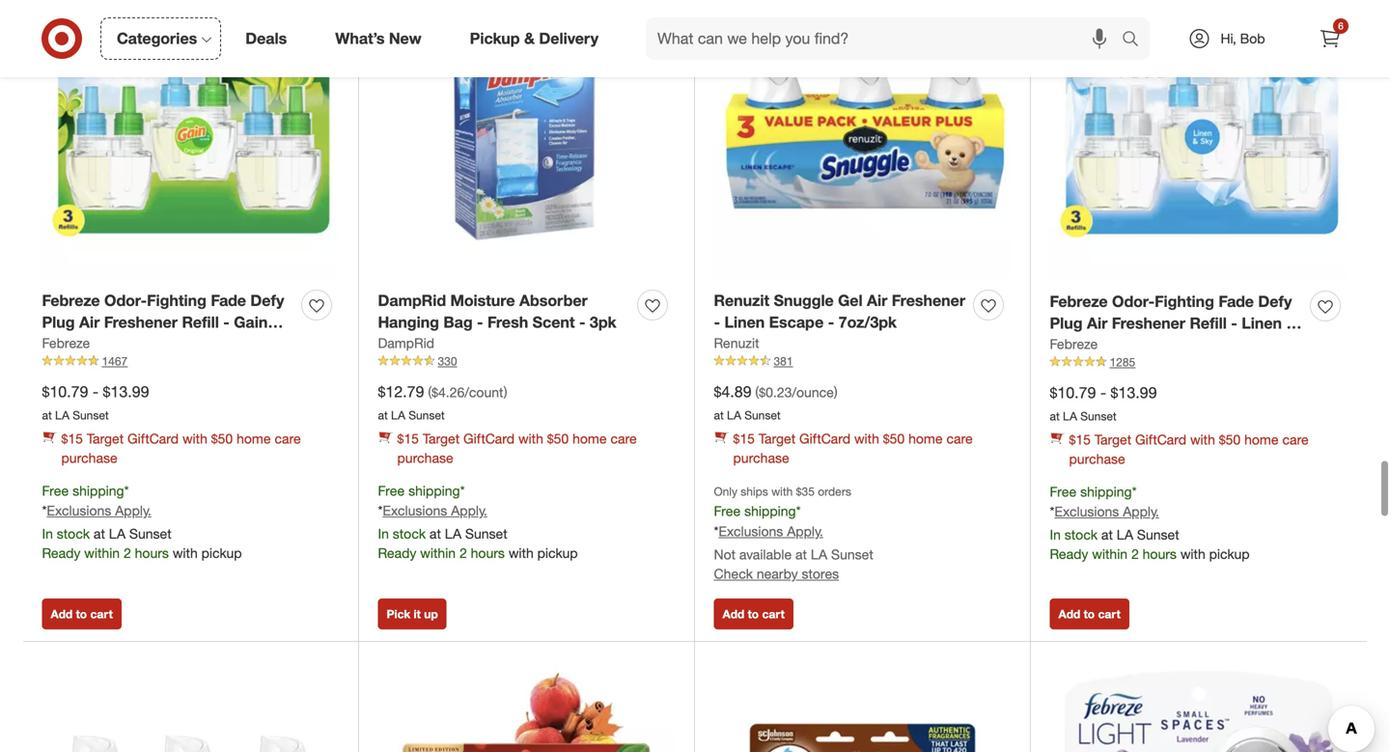 Task type: vqa. For each thing, say whether or not it's contained in the screenshot.
LEGO corresponding to LEGO "link" corresponding to LEGO Minecraft The Dripstone Cavern 30647 Building Toy Set
no



Task type: describe. For each thing, give the bounding box(es) containing it.
0 horizontal spatial &
[[524, 29, 535, 48]]

hours for damprid moisture absorber hanging bag - fresh scent - 3pk
[[471, 545, 505, 562]]

free for febreze odor-fighting fade defy plug air freshener refill - gain original scent
[[42, 482, 69, 499]]

exclusions for febreze odor-fighting fade defy plug air freshener refill - gain original scent
[[47, 502, 111, 519]]

2 for damprid moisture absorber hanging bag - fresh scent - 3pk
[[460, 545, 467, 562]]

& inside febreze odor-fighting fade defy plug air freshener refill - linen & sky
[[1287, 314, 1297, 333]]

$13.99 for sky
[[1111, 384, 1157, 402]]

it
[[414, 607, 421, 621]]

what's
[[335, 29, 385, 48]]

$50 for febreze odor-fighting fade defy plug air freshener refill - gain original scent
[[211, 430, 233, 447]]

at inside $12.79 ( $4.26 /count ) at la sunset
[[378, 408, 388, 423]]

$0.23
[[759, 384, 792, 401]]

la inside $4.89 ( $0.23 /ounce ) at la sunset
[[727, 408, 742, 423]]

add to cart for febreze odor-fighting fade defy plug air freshener refill - linen & sky
[[1059, 607, 1121, 621]]

381
[[774, 354, 793, 368]]

add for renuzit snuggle gel air freshener - linen escape - 7oz/3pk
[[723, 607, 745, 621]]

giftcard for febreze odor-fighting fade defy plug air freshener refill - gain original scent
[[127, 430, 179, 447]]

$10.79 - $13.99 at la sunset for sky
[[1050, 384, 1157, 423]]

add for febreze odor-fighting fade defy plug air freshener refill - linen & sky
[[1059, 607, 1081, 621]]

exclusions apply. button for damprid moisture absorber hanging bag - fresh scent - 3pk
[[383, 501, 487, 521]]

care for febreze odor-fighting fade defy plug air freshener refill - linen & sky
[[1283, 431, 1309, 448]]

6
[[1339, 20, 1344, 32]]

hi, bob
[[1221, 30, 1266, 47]]

stock for febreze odor-fighting fade defy plug air freshener refill - linen & sky
[[1065, 527, 1098, 543]]

2 for febreze odor-fighting fade defy plug air freshener refill - gain original scent
[[124, 545, 131, 562]]

cart for scent
[[90, 607, 113, 621]]

bob
[[1241, 30, 1266, 47]]

fighting for gain
[[147, 291, 207, 310]]

home for damprid moisture absorber hanging bag - fresh scent - 3pk
[[573, 430, 607, 447]]

free shipping * * exclusions apply. in stock at  la sunset ready within 2 hours with pickup for damprid moisture absorber hanging bag - fresh scent - 3pk
[[378, 482, 578, 562]]

damprid moisture absorber hanging bag - fresh scent - 3pk link
[[378, 290, 630, 334]]

pickup for damprid moisture absorber hanging bag - fresh scent - 3pk
[[538, 545, 578, 562]]

nearby
[[757, 565, 798, 582]]

renuzit snuggle gel air freshener - linen escape - 7oz/3pk
[[714, 291, 966, 332]]

check nearby stores button
[[714, 564, 839, 584]]

fresh
[[488, 313, 528, 332]]

only ships with $35 orders free shipping * * exclusions apply. not available at la sunset check nearby stores
[[714, 484, 874, 582]]

renuzit snuggle gel air freshener - linen escape - 7oz/3pk link
[[714, 290, 966, 334]]

febreze link for febreze odor-fighting fade defy plug air freshener refill - linen & sky
[[1050, 335, 1098, 354]]

$15 for febreze odor-fighting fade defy plug air freshener refill - gain original scent
[[61, 430, 83, 447]]

la inside $12.79 ( $4.26 /count ) at la sunset
[[391, 408, 405, 423]]

what's new link
[[319, 17, 446, 60]]

pick it up button
[[378, 599, 447, 629]]

hi,
[[1221, 30, 1237, 47]]

$50 for febreze odor-fighting fade defy plug air freshener refill - linen & sky
[[1219, 431, 1241, 448]]

$4.26
[[432, 384, 465, 401]]

pickup
[[470, 29, 520, 48]]

deals link
[[229, 17, 311, 60]]

/count
[[465, 384, 504, 401]]

deals
[[245, 29, 287, 48]]

refill for gain
[[182, 313, 219, 332]]

free shipping * * exclusions apply. in stock at  la sunset ready within 2 hours with pickup for febreze odor-fighting fade defy plug air freshener refill - gain original scent
[[42, 482, 242, 562]]

$50 for damprid moisture absorber hanging bag - fresh scent - 3pk
[[547, 430, 569, 447]]

shipping inside only ships with $35 orders free shipping * * exclusions apply. not available at la sunset check nearby stores
[[745, 503, 796, 520]]

within for febreze odor-fighting fade defy plug air freshener refill - linen & sky
[[1092, 546, 1128, 563]]

purchase for febreze odor-fighting fade defy plug air freshener refill - linen & sky
[[1069, 450, 1126, 467]]

categories
[[117, 29, 197, 48]]

hanging
[[378, 313, 439, 332]]

) for scent
[[504, 384, 507, 401]]

to for febreze odor-fighting fade defy plug air freshener refill - linen & sky
[[1084, 607, 1095, 621]]

damprid for damprid moisture absorber hanging bag - fresh scent - 3pk
[[378, 291, 446, 310]]

exclusions for febreze odor-fighting fade defy plug air freshener refill - linen & sky
[[1055, 503, 1120, 520]]

giftcard for damprid moisture absorber hanging bag - fresh scent - 3pk
[[464, 430, 515, 447]]

shipping for febreze odor-fighting fade defy plug air freshener refill - linen & sky
[[1081, 483, 1132, 500]]

free for febreze odor-fighting fade defy plug air freshener refill - linen & sky
[[1050, 483, 1077, 500]]

only
[[714, 484, 738, 499]]

giftcard for renuzit snuggle gel air freshener - linen escape - 7oz/3pk
[[800, 430, 851, 447]]

febreze odor-fighting fade defy plug air freshener refill - gain original scent
[[42, 291, 284, 354]]

hours for febreze odor-fighting fade defy plug air freshener refill - gain original scent
[[135, 545, 169, 562]]

available
[[740, 546, 792, 563]]

exclusions inside only ships with $35 orders free shipping * * exclusions apply. not available at la sunset check nearby stores
[[719, 523, 783, 540]]

1285
[[1110, 355, 1136, 369]]

add to cart for febreze odor-fighting fade defy plug air freshener refill - gain original scent
[[51, 607, 113, 621]]

$13.99 for scent
[[103, 383, 149, 401]]

not
[[714, 546, 736, 563]]

- inside febreze odor-fighting fade defy plug air freshener refill - linen & sky
[[1232, 314, 1238, 333]]

orders
[[818, 484, 852, 499]]

home for febreze odor-fighting fade defy plug air freshener refill - gain original scent
[[237, 430, 271, 447]]

1467 link
[[42, 353, 339, 370]]

2 for febreze odor-fighting fade defy plug air freshener refill - linen & sky
[[1132, 546, 1139, 563]]

damprid for damprid
[[378, 335, 435, 352]]

fade for gain
[[211, 291, 246, 310]]

target for febreze odor-fighting fade defy plug air freshener refill - linen & sky
[[1095, 431, 1132, 448]]

cart for sky
[[1098, 607, 1121, 621]]

( for $4.89
[[756, 384, 759, 401]]

add to cart button for febreze odor-fighting fade defy plug air freshener refill - gain original scent
[[42, 599, 122, 629]]

add to cart for renuzit snuggle gel air freshener - linen escape - 7oz/3pk
[[723, 607, 785, 621]]

gel
[[838, 291, 863, 310]]

pickup for febreze odor-fighting fade defy plug air freshener refill - linen & sky
[[1210, 546, 1250, 563]]

330 link
[[378, 353, 675, 370]]

damprid link
[[378, 334, 435, 353]]

add to cart button for febreze odor-fighting fade defy plug air freshener refill - linen & sky
[[1050, 599, 1130, 629]]

$4.89 ( $0.23 /ounce ) at la sunset
[[714, 383, 838, 423]]

free inside only ships with $35 orders free shipping * * exclusions apply. not available at la sunset check nearby stores
[[714, 503, 741, 520]]

febreze odor-fighting fade defy plug air freshener refill - linen & sky link
[[1050, 291, 1303, 355]]

la inside only ships with $35 orders free shipping * * exclusions apply. not available at la sunset check nearby stores
[[811, 546, 828, 563]]

2 cart from the left
[[762, 607, 785, 621]]

1467
[[102, 354, 128, 368]]

1285 link
[[1050, 354, 1349, 371]]

in for damprid moisture absorber hanging bag - fresh scent - 3pk
[[378, 526, 389, 542]]

absorber
[[520, 291, 588, 310]]

linen inside renuzit snuggle gel air freshener - linen escape - 7oz/3pk
[[725, 313, 765, 332]]

search
[[1113, 31, 1160, 50]]

home for renuzit snuggle gel air freshener - linen escape - 7oz/3pk
[[909, 430, 943, 447]]

$10.79 for febreze odor-fighting fade defy plug air freshener refill - gain original scent
[[42, 383, 88, 401]]

free shipping * * exclusions apply. in stock at  la sunset ready within 2 hours with pickup for febreze odor-fighting fade defy plug air freshener refill - linen & sky
[[1050, 483, 1250, 563]]

scent inside damprid moisture absorber hanging bag - fresh scent - 3pk
[[533, 313, 575, 332]]

febreze inside febreze odor-fighting fade defy plug air freshener refill - linen & sky
[[1050, 292, 1108, 311]]

bag
[[444, 313, 473, 332]]

$12.79
[[378, 383, 424, 401]]

pickup & delivery
[[470, 29, 599, 48]]

7oz/3pk
[[839, 313, 897, 332]]

purchase for renuzit snuggle gel air freshener - linen escape - 7oz/3pk
[[733, 449, 790, 466]]

$15 target giftcard with $50 home care purchase for damprid moisture absorber hanging bag - fresh scent - 3pk
[[397, 430, 637, 466]]

what's new
[[335, 29, 422, 48]]

apply. for febreze odor-fighting fade defy plug air freshener refill - linen & sky
[[1123, 503, 1160, 520]]

target for damprid moisture absorber hanging bag - fresh scent - 3pk
[[423, 430, 460, 447]]



Task type: locate. For each thing, give the bounding box(es) containing it.
air for febreze odor-fighting fade defy plug air freshener refill - gain original scent
[[79, 313, 100, 332]]

refill for linen
[[1190, 314, 1227, 333]]

1 horizontal spatial ready
[[378, 545, 417, 562]]

2 horizontal spatial stock
[[1065, 527, 1098, 543]]

free
[[42, 482, 69, 499], [378, 482, 405, 499], [1050, 483, 1077, 500], [714, 503, 741, 520]]

odor- inside febreze odor-fighting fade defy plug air freshener refill - gain original scent
[[104, 291, 147, 310]]

1 horizontal spatial odor-
[[1112, 292, 1155, 311]]

with
[[182, 430, 207, 447], [519, 430, 544, 447], [855, 430, 880, 447], [1191, 431, 1216, 448], [772, 484, 793, 499], [173, 545, 198, 562], [509, 545, 534, 562], [1181, 546, 1206, 563]]

defy inside febreze odor-fighting fade defy plug air freshener refill - linen & sky
[[1259, 292, 1292, 311]]

2 add to cart button from the left
[[714, 599, 794, 629]]

apply. for damprid moisture absorber hanging bag - fresh scent - 3pk
[[451, 502, 487, 519]]

freshener
[[892, 291, 966, 310], [104, 313, 178, 332], [1112, 314, 1186, 333]]

$13.99 down 1285
[[1111, 384, 1157, 402]]

exclusions
[[47, 502, 111, 519], [383, 502, 447, 519], [1055, 503, 1120, 520], [719, 523, 783, 540]]

0 horizontal spatial ready
[[42, 545, 81, 562]]

( right $12.79
[[428, 384, 432, 401]]

$15 target giftcard with $50 home care purchase down 1467 'link'
[[61, 430, 301, 466]]

add to cart button
[[42, 599, 122, 629], [714, 599, 794, 629], [1050, 599, 1130, 629]]

1 horizontal spatial febreze link
[[1050, 335, 1098, 354]]

scent right original
[[104, 335, 146, 354]]

renuzit link
[[714, 334, 760, 353]]

delivery
[[539, 29, 599, 48]]

2 add to cart from the left
[[723, 607, 785, 621]]

damprid
[[378, 291, 446, 310], [378, 335, 435, 352]]

odor-
[[104, 291, 147, 310], [1112, 292, 1155, 311]]

( right $4.89
[[756, 384, 759, 401]]

1 to from the left
[[76, 607, 87, 621]]

$15 target giftcard with $50 home care purchase down 1285 link at right top
[[1069, 431, 1309, 467]]

care for damprid moisture absorber hanging bag - fresh scent - 3pk
[[611, 430, 637, 447]]

0 vertical spatial damprid
[[378, 291, 446, 310]]

renuzit up $4.89
[[714, 335, 760, 352]]

glade plugins scented oil air freshener refills - cashmere woods - 4.69oz/7pk image
[[714, 661, 1012, 752], [714, 661, 1012, 752]]

categories link
[[100, 17, 221, 60]]

$10.79 - $13.99 at la sunset down 1467
[[42, 383, 149, 423]]

1 horizontal spatial linen
[[1242, 314, 1282, 333]]

giftcard for febreze odor-fighting fade defy plug air freshener refill - linen & sky
[[1136, 431, 1187, 448]]

0 horizontal spatial 2
[[124, 545, 131, 562]]

1 ) from the left
[[504, 384, 507, 401]]

giftcard down 1467 'link'
[[127, 430, 179, 447]]

) for escape
[[834, 384, 838, 401]]

giftcard down /count
[[464, 430, 515, 447]]

$15 target giftcard with $50 home care purchase for febreze odor-fighting fade defy plug air freshener refill - linen & sky
[[1069, 431, 1309, 467]]

381 link
[[714, 353, 1012, 370]]

care for febreze odor-fighting fade defy plug air freshener refill - gain original scent
[[275, 430, 301, 447]]

330
[[438, 354, 457, 368]]

home for febreze odor-fighting fade defy plug air freshener refill - linen & sky
[[1245, 431, 1279, 448]]

freshener inside febreze odor-fighting fade defy plug air freshener refill - linen & sky
[[1112, 314, 1186, 333]]

odor- inside febreze odor-fighting fade defy plug air freshener refill - linen & sky
[[1112, 292, 1155, 311]]

0 vertical spatial &
[[524, 29, 535, 48]]

1 horizontal spatial cart
[[762, 607, 785, 621]]

1 horizontal spatial add to cart button
[[714, 599, 794, 629]]

What can we help you find? suggestions appear below search field
[[646, 17, 1127, 60]]

$10.79 down original
[[42, 383, 88, 401]]

gain
[[234, 313, 268, 332]]

0 horizontal spatial stock
[[57, 526, 90, 542]]

fighting inside febreze odor-fighting fade defy plug air freshener refill - gain original scent
[[147, 291, 207, 310]]

2 horizontal spatial 2
[[1132, 546, 1139, 563]]

3pk
[[590, 313, 617, 332]]

freshener up 1285
[[1112, 314, 1186, 333]]

febreze link
[[42, 334, 90, 353], [1050, 335, 1098, 354]]

target for renuzit snuggle gel air freshener - linen escape - 7oz/3pk
[[759, 430, 796, 447]]

1 cart from the left
[[90, 607, 113, 621]]

sunset
[[73, 408, 109, 423], [409, 408, 445, 423], [745, 408, 781, 423], [1081, 409, 1117, 423], [129, 526, 172, 542], [465, 526, 508, 542], [1137, 527, 1180, 543], [831, 546, 874, 563]]

$15 target giftcard with $50 home care purchase down /count
[[397, 430, 637, 466]]

1 horizontal spatial scent
[[533, 313, 575, 332]]

$10.79 - $13.99 at la sunset down 1285
[[1050, 384, 1157, 423]]

linen
[[725, 313, 765, 332], [1242, 314, 1282, 333]]

target down $12.79 ( $4.26 /count ) at la sunset
[[423, 430, 460, 447]]

refill
[[182, 313, 219, 332], [1190, 314, 1227, 333]]

2 horizontal spatial free shipping * * exclusions apply. in stock at  la sunset ready within 2 hours with pickup
[[1050, 483, 1250, 563]]

within for damprid moisture absorber hanging bag - fresh scent - 3pk
[[420, 545, 456, 562]]

2 ( from the left
[[756, 384, 759, 401]]

0 horizontal spatial febreze link
[[42, 334, 90, 353]]

renuzit snuggle gel air freshener - linen escape - 7oz/3pk image
[[714, 0, 1012, 278], [714, 0, 1012, 278]]

0 horizontal spatial fighting
[[147, 291, 207, 310]]

febreze odor-fighting fade defy plug air freshener refill - linen & sky image
[[1050, 0, 1349, 279], [1050, 0, 1349, 279]]

$15 down sky on the right top of page
[[1069, 431, 1091, 448]]

in for febreze odor-fighting fade defy plug air freshener refill - gain original scent
[[42, 526, 53, 542]]

escape
[[769, 313, 824, 332]]

1 horizontal spatial add
[[723, 607, 745, 621]]

$10.79 - $13.99 at la sunset for scent
[[42, 383, 149, 423]]

$15
[[61, 430, 83, 447], [397, 430, 419, 447], [733, 430, 755, 447], [1069, 431, 1091, 448]]

plug up original
[[42, 313, 75, 332]]

apply. inside only ships with $35 orders free shipping * * exclusions apply. not available at la sunset check nearby stores
[[787, 523, 824, 540]]

refill up 1285 link at right top
[[1190, 314, 1227, 333]]

$50
[[211, 430, 233, 447], [547, 430, 569, 447], [883, 430, 905, 447], [1219, 431, 1241, 448]]

sunset inside $4.89 ( $0.23 /ounce ) at la sunset
[[745, 408, 781, 423]]

defy
[[250, 291, 284, 310], [1259, 292, 1292, 311]]

fighting up 1285 link at right top
[[1155, 292, 1215, 311]]

hours
[[135, 545, 169, 562], [471, 545, 505, 562], [1143, 546, 1177, 563]]

2 horizontal spatial cart
[[1098, 607, 1121, 621]]

0 horizontal spatial $10.79 - $13.99 at la sunset
[[42, 383, 149, 423]]

freshener up 1467
[[104, 313, 178, 332]]

la
[[55, 408, 69, 423], [391, 408, 405, 423], [727, 408, 742, 423], [1063, 409, 1078, 423], [109, 526, 126, 542], [445, 526, 462, 542], [1117, 527, 1134, 543], [811, 546, 828, 563]]

shipping for damprid moisture absorber hanging bag - fresh scent - 3pk
[[409, 482, 460, 499]]

linen inside febreze odor-fighting fade defy plug air freshener refill - linen & sky
[[1242, 314, 1282, 333]]

giftcard down /ounce
[[800, 430, 851, 447]]

refill inside febreze odor-fighting fade defy plug air freshener refill - linen & sky
[[1190, 314, 1227, 333]]

0 horizontal spatial scent
[[104, 335, 146, 354]]

0 horizontal spatial in
[[42, 526, 53, 542]]

in for febreze odor-fighting fade defy plug air freshener refill - linen & sky
[[1050, 527, 1061, 543]]

refill up 1467 'link'
[[182, 313, 219, 332]]

shipping for febreze odor-fighting fade defy plug air freshener refill - gain original scent
[[73, 482, 124, 499]]

3 to from the left
[[1084, 607, 1095, 621]]

fighting inside febreze odor-fighting fade defy plug air freshener refill - linen & sky
[[1155, 292, 1215, 311]]

fade up gain
[[211, 291, 246, 310]]

0 horizontal spatial air
[[79, 313, 100, 332]]

plug for sky
[[1050, 314, 1083, 333]]

0 horizontal spatial $13.99
[[103, 383, 149, 401]]

2 horizontal spatial ready
[[1050, 546, 1089, 563]]

at inside $4.89 ( $0.23 /ounce ) at la sunset
[[714, 408, 724, 423]]

linen up renuzit link on the top right of the page
[[725, 313, 765, 332]]

air wick scented oil - apple cinnamon medley - 5pk image
[[378, 661, 675, 752], [378, 661, 675, 752]]

ready for febreze odor-fighting fade defy plug air freshener refill - gain original scent
[[42, 545, 81, 562]]

- inside febreze odor-fighting fade defy plug air freshener refill - gain original scent
[[223, 313, 230, 332]]

home
[[237, 430, 271, 447], [573, 430, 607, 447], [909, 430, 943, 447], [1245, 431, 1279, 448]]

within
[[84, 545, 120, 562], [420, 545, 456, 562], [1092, 546, 1128, 563]]

0 vertical spatial scent
[[533, 313, 575, 332]]

snuggle
[[774, 291, 834, 310]]

1 horizontal spatial fade
[[1219, 292, 1254, 311]]

up
[[424, 607, 438, 621]]

at
[[42, 408, 52, 423], [378, 408, 388, 423], [714, 408, 724, 423], [1050, 409, 1060, 423], [94, 526, 105, 542], [430, 526, 441, 542], [1102, 527, 1113, 543], [796, 546, 807, 563]]

( inside $12.79 ( $4.26 /count ) at la sunset
[[428, 384, 432, 401]]

1 horizontal spatial refill
[[1190, 314, 1227, 333]]

plug inside febreze odor-fighting fade defy plug air freshener refill - gain original scent
[[42, 313, 75, 332]]

fighting up 1467 'link'
[[147, 291, 207, 310]]

$15 target giftcard with $50 home care purchase for renuzit snuggle gel air freshener - linen escape - 7oz/3pk
[[733, 430, 973, 466]]

0 horizontal spatial cart
[[90, 607, 113, 621]]

sunset inside $12.79 ( $4.26 /count ) at la sunset
[[409, 408, 445, 423]]

) down "381" link
[[834, 384, 838, 401]]

$15 for febreze odor-fighting fade defy plug air freshener refill - linen & sky
[[1069, 431, 1091, 448]]

fade inside febreze odor-fighting fade defy plug air freshener refill - linen & sky
[[1219, 292, 1254, 311]]

moisture
[[451, 291, 515, 310]]

pickup
[[201, 545, 242, 562], [538, 545, 578, 562], [1210, 546, 1250, 563]]

freshener for febreze odor-fighting fade defy plug air freshener refill - gain original scent
[[104, 313, 178, 332]]

pickup & delivery link
[[454, 17, 623, 60]]

3 add to cart button from the left
[[1050, 599, 1130, 629]]

check
[[714, 565, 753, 582]]

original
[[42, 335, 100, 354]]

sky
[[1050, 336, 1077, 355]]

fighting
[[147, 291, 207, 310], [1155, 292, 1215, 311]]

1 renuzit from the top
[[714, 291, 770, 310]]

refill inside febreze odor-fighting fade defy plug air freshener refill - gain original scent
[[182, 313, 219, 332]]

) inside $12.79 ( $4.26 /count ) at la sunset
[[504, 384, 507, 401]]

to
[[76, 607, 87, 621], [748, 607, 759, 621], [1084, 607, 1095, 621]]

0 horizontal spatial )
[[504, 384, 507, 401]]

0 horizontal spatial refill
[[182, 313, 219, 332]]

1 add to cart from the left
[[51, 607, 113, 621]]

add to cart button for renuzit snuggle gel air freshener - linen escape - 7oz/3pk
[[714, 599, 794, 629]]

within for febreze odor-fighting fade defy plug air freshener refill - gain original scent
[[84, 545, 120, 562]]

$35
[[796, 484, 815, 499]]

giftcard down 1285 link at right top
[[1136, 431, 1187, 448]]

purchase
[[61, 449, 117, 466], [397, 449, 454, 466], [733, 449, 790, 466], [1069, 450, 1126, 467]]

1 damprid from the top
[[378, 291, 446, 310]]

febreze light small spaces air freshener - lavender - 2pk image
[[1050, 661, 1349, 752], [1050, 661, 1349, 752]]

1 ( from the left
[[428, 384, 432, 401]]

pick it up
[[387, 607, 438, 621]]

freshener inside febreze odor-fighting fade defy plug air freshener refill - gain original scent
[[104, 313, 178, 332]]

febreze odor-fighting fade defy plug air freshener refill - linen & sky
[[1050, 292, 1297, 355]]

3 cart from the left
[[1098, 607, 1121, 621]]

/ounce
[[792, 384, 834, 401]]

1 horizontal spatial stock
[[393, 526, 426, 542]]

stock
[[57, 526, 90, 542], [393, 526, 426, 542], [1065, 527, 1098, 543]]

odor- for sky
[[1112, 292, 1155, 311]]

1 vertical spatial &
[[1287, 314, 1297, 333]]

1 horizontal spatial in
[[378, 526, 389, 542]]

$50 down 330 link
[[547, 430, 569, 447]]

1 horizontal spatial (
[[756, 384, 759, 401]]

air inside febreze odor-fighting fade defy plug air freshener refill - gain original scent
[[79, 313, 100, 332]]

renuzit tough on pet odors gel air freshener - pure breeze - 7oz/3pk image
[[42, 661, 339, 752], [42, 661, 339, 752]]

plug inside febreze odor-fighting fade defy plug air freshener refill - linen & sky
[[1050, 314, 1083, 333]]

damprid inside damprid moisture absorber hanging bag - fresh scent - 3pk
[[378, 291, 446, 310]]

damprid moisture absorber hanging bag - fresh scent - 3pk image
[[378, 0, 675, 278], [378, 0, 675, 278]]

0 horizontal spatial freshener
[[104, 313, 178, 332]]

stock for febreze odor-fighting fade defy plug air freshener refill - gain original scent
[[57, 526, 90, 542]]

odor- for scent
[[104, 291, 147, 310]]

0 vertical spatial renuzit
[[714, 291, 770, 310]]

0 horizontal spatial to
[[76, 607, 87, 621]]

apply.
[[115, 502, 151, 519], [451, 502, 487, 519], [1123, 503, 1160, 520], [787, 523, 824, 540]]

0 horizontal spatial fade
[[211, 291, 246, 310]]

linen up 1285 link at right top
[[1242, 314, 1282, 333]]

0 horizontal spatial defy
[[250, 291, 284, 310]]

sunset inside only ships with $35 orders free shipping * * exclusions apply. not available at la sunset check nearby stores
[[831, 546, 874, 563]]

search button
[[1113, 17, 1160, 64]]

0 horizontal spatial hours
[[135, 545, 169, 562]]

plug up sky on the right top of page
[[1050, 314, 1083, 333]]

air
[[867, 291, 888, 310], [79, 313, 100, 332], [1087, 314, 1108, 333]]

air inside febreze odor-fighting fade defy plug air freshener refill - linen & sky
[[1087, 314, 1108, 333]]

1 horizontal spatial to
[[748, 607, 759, 621]]

target down 1285
[[1095, 431, 1132, 448]]

exclusions for damprid moisture absorber hanging bag - fresh scent - 3pk
[[383, 502, 447, 519]]

febreze odor-fighting fade defy plug air freshener refill - gain original scent image
[[42, 0, 339, 278], [42, 0, 339, 278]]

renuzit
[[714, 291, 770, 310], [714, 335, 760, 352]]

freshener inside renuzit snuggle gel air freshener - linen escape - 7oz/3pk
[[892, 291, 966, 310]]

1 horizontal spatial 2
[[460, 545, 467, 562]]

$13.99
[[103, 383, 149, 401], [1111, 384, 1157, 402]]

2 horizontal spatial air
[[1087, 314, 1108, 333]]

0 horizontal spatial within
[[84, 545, 120, 562]]

1 horizontal spatial hours
[[471, 545, 505, 562]]

2 horizontal spatial hours
[[1143, 546, 1177, 563]]

freshener for febreze odor-fighting fade defy plug air freshener refill - linen & sky
[[1112, 314, 1186, 333]]

febreze inside febreze odor-fighting fade defy plug air freshener refill - gain original scent
[[42, 291, 100, 310]]

0 horizontal spatial add to cart
[[51, 607, 113, 621]]

0 horizontal spatial add to cart button
[[42, 599, 122, 629]]

$4.89
[[714, 383, 752, 401]]

new
[[389, 29, 422, 48]]

6 link
[[1309, 17, 1352, 60]]

add for febreze odor-fighting fade defy plug air freshener refill - gain original scent
[[51, 607, 73, 621]]

exclusions apply. button
[[47, 501, 151, 521], [383, 501, 487, 521], [1055, 502, 1160, 522], [719, 522, 824, 541]]

1 horizontal spatial fighting
[[1155, 292, 1215, 311]]

1 horizontal spatial )
[[834, 384, 838, 401]]

defy inside febreze odor-fighting fade defy plug air freshener refill - gain original scent
[[250, 291, 284, 310]]

2 horizontal spatial to
[[1084, 607, 1095, 621]]

fade
[[211, 291, 246, 310], [1219, 292, 1254, 311]]

0 horizontal spatial $10.79
[[42, 383, 88, 401]]

2 horizontal spatial add to cart
[[1059, 607, 1121, 621]]

2 to from the left
[[748, 607, 759, 621]]

1 vertical spatial damprid
[[378, 335, 435, 352]]

( inside $4.89 ( $0.23 /ounce ) at la sunset
[[756, 384, 759, 401]]

$12.79 ( $4.26 /count ) at la sunset
[[378, 383, 507, 423]]

2 horizontal spatial pickup
[[1210, 546, 1250, 563]]

1 horizontal spatial $10.79
[[1050, 384, 1096, 402]]

damprid moisture absorber hanging bag - fresh scent - 3pk
[[378, 291, 617, 332]]

) down 330 link
[[504, 384, 507, 401]]

$10.79 for febreze odor-fighting fade defy plug air freshener refill - linen & sky
[[1050, 384, 1096, 402]]

scent down absorber
[[533, 313, 575, 332]]

fade up 1285 link at right top
[[1219, 292, 1254, 311]]

air for febreze odor-fighting fade defy plug air freshener refill - linen & sky
[[1087, 314, 1108, 333]]

0 horizontal spatial linen
[[725, 313, 765, 332]]

1 horizontal spatial freshener
[[892, 291, 966, 310]]

at inside only ships with $35 orders free shipping * * exclusions apply. not available at la sunset check nearby stores
[[796, 546, 807, 563]]

1 horizontal spatial within
[[420, 545, 456, 562]]

1 horizontal spatial defy
[[1259, 292, 1292, 311]]

purchase for febreze odor-fighting fade defy plug air freshener refill - gain original scent
[[61, 449, 117, 466]]

purchase for damprid moisture absorber hanging bag - fresh scent - 3pk
[[397, 449, 454, 466]]

renuzit up renuzit link on the top right of the page
[[714, 291, 770, 310]]

defy for gain
[[250, 291, 284, 310]]

1 horizontal spatial add to cart
[[723, 607, 785, 621]]

fade inside febreze odor-fighting fade defy plug air freshener refill - gain original scent
[[211, 291, 246, 310]]

2 add from the left
[[723, 607, 745, 621]]

renuzit for renuzit snuggle gel air freshener - linen escape - 7oz/3pk
[[714, 291, 770, 310]]

2 damprid from the top
[[378, 335, 435, 352]]

air inside renuzit snuggle gel air freshener - linen escape - 7oz/3pk
[[867, 291, 888, 310]]

care for renuzit snuggle gel air freshener - linen escape - 7oz/3pk
[[947, 430, 973, 447]]

fade for linen
[[1219, 292, 1254, 311]]

1 horizontal spatial air
[[867, 291, 888, 310]]

febreze
[[42, 291, 100, 310], [1050, 292, 1108, 311], [42, 335, 90, 352], [1050, 336, 1098, 353]]

$15 target giftcard with $50 home care purchase
[[61, 430, 301, 466], [397, 430, 637, 466], [733, 430, 973, 466], [1069, 431, 1309, 467]]

to for renuzit snuggle gel air freshener - linen escape - 7oz/3pk
[[748, 607, 759, 621]]

2 horizontal spatial add to cart button
[[1050, 599, 1130, 629]]

renuzit inside renuzit snuggle gel air freshener - linen escape - 7oz/3pk
[[714, 291, 770, 310]]

$10.79 down sky on the right top of page
[[1050, 384, 1096, 402]]

to for febreze odor-fighting fade defy plug air freshener refill - gain original scent
[[76, 607, 87, 621]]

2 horizontal spatial add
[[1059, 607, 1081, 621]]

apply. for febreze odor-fighting fade defy plug air freshener refill - gain original scent
[[115, 502, 151, 519]]

1 horizontal spatial $13.99
[[1111, 384, 1157, 402]]

odor- up 1467
[[104, 291, 147, 310]]

2 renuzit from the top
[[714, 335, 760, 352]]

exclusions apply. button for febreze odor-fighting fade defy plug air freshener refill - linen & sky
[[1055, 502, 1160, 522]]

2 horizontal spatial freshener
[[1112, 314, 1186, 333]]

renuzit for renuzit
[[714, 335, 760, 352]]

in
[[42, 526, 53, 542], [378, 526, 389, 542], [1050, 527, 1061, 543]]

0 horizontal spatial odor-
[[104, 291, 147, 310]]

1 horizontal spatial free shipping * * exclusions apply. in stock at  la sunset ready within 2 hours with pickup
[[378, 482, 578, 562]]

$10.79
[[42, 383, 88, 401], [1050, 384, 1096, 402]]

0 horizontal spatial (
[[428, 384, 432, 401]]

1 add from the left
[[51, 607, 73, 621]]

add to cart
[[51, 607, 113, 621], [723, 607, 785, 621], [1059, 607, 1121, 621]]

1 vertical spatial renuzit
[[714, 335, 760, 352]]

$15 target giftcard with $50 home care purchase for febreze odor-fighting fade defy plug air freshener refill - gain original scent
[[61, 430, 301, 466]]

febreze link for febreze odor-fighting fade defy plug air freshener refill - gain original scent
[[42, 334, 90, 353]]

damprid up "hanging"
[[378, 291, 446, 310]]

ready for damprid moisture absorber hanging bag - fresh scent - 3pk
[[378, 545, 417, 562]]

) inside $4.89 ( $0.23 /ounce ) at la sunset
[[834, 384, 838, 401]]

$50 for renuzit snuggle gel air freshener - linen escape - 7oz/3pk
[[883, 430, 905, 447]]

exclusions apply. button for febreze odor-fighting fade defy plug air freshener refill - gain original scent
[[47, 501, 151, 521]]

ships
[[741, 484, 768, 499]]

1 add to cart button from the left
[[42, 599, 122, 629]]

plug
[[42, 313, 75, 332], [1050, 314, 1083, 333]]

with inside only ships with $35 orders free shipping * * exclusions apply. not available at la sunset check nearby stores
[[772, 484, 793, 499]]

free for damprid moisture absorber hanging bag - fresh scent - 3pk
[[378, 482, 405, 499]]

plug for scent
[[42, 313, 75, 332]]

$15 for damprid moisture absorber hanging bag - fresh scent - 3pk
[[397, 430, 419, 447]]

target down $4.89 ( $0.23 /ounce ) at la sunset
[[759, 430, 796, 447]]

1 horizontal spatial pickup
[[538, 545, 578, 562]]

$15 down $4.89
[[733, 430, 755, 447]]

1 horizontal spatial &
[[1287, 314, 1297, 333]]

0 horizontal spatial free shipping * * exclusions apply. in stock at  la sunset ready within 2 hours with pickup
[[42, 482, 242, 562]]

1 horizontal spatial $10.79 - $13.99 at la sunset
[[1050, 384, 1157, 423]]

0 horizontal spatial plug
[[42, 313, 75, 332]]

pickup for febreze odor-fighting fade defy plug air freshener refill - gain original scent
[[201, 545, 242, 562]]

*
[[124, 482, 129, 499], [460, 482, 465, 499], [1132, 483, 1137, 500], [42, 502, 47, 519], [378, 502, 383, 519], [796, 503, 801, 520], [1050, 503, 1055, 520], [714, 523, 719, 540]]

$13.99 down 1467
[[103, 383, 149, 401]]

0 horizontal spatial pickup
[[201, 545, 242, 562]]

$15 down original
[[61, 430, 83, 447]]

3 add from the left
[[1059, 607, 1081, 621]]

odor- up 1285
[[1112, 292, 1155, 311]]

0 horizontal spatial add
[[51, 607, 73, 621]]

( for $12.79
[[428, 384, 432, 401]]

fighting for linen
[[1155, 292, 1215, 311]]

ready
[[42, 545, 81, 562], [378, 545, 417, 562], [1050, 546, 1089, 563]]

scent inside febreze odor-fighting fade defy plug air freshener refill - gain original scent
[[104, 335, 146, 354]]

$50 down "381" link
[[883, 430, 905, 447]]

2 ) from the left
[[834, 384, 838, 401]]

defy for linen
[[1259, 292, 1292, 311]]

$50 down 1285 link at right top
[[1219, 431, 1241, 448]]

hours for febreze odor-fighting fade defy plug air freshener refill - linen & sky
[[1143, 546, 1177, 563]]

stock for damprid moisture absorber hanging bag - fresh scent - 3pk
[[393, 526, 426, 542]]

stores
[[802, 565, 839, 582]]

(
[[428, 384, 432, 401], [756, 384, 759, 401]]

target
[[87, 430, 124, 447], [423, 430, 460, 447], [759, 430, 796, 447], [1095, 431, 1132, 448]]

&
[[524, 29, 535, 48], [1287, 314, 1297, 333]]

free shipping * * exclusions apply. in stock at  la sunset ready within 2 hours with pickup
[[42, 482, 242, 562], [378, 482, 578, 562], [1050, 483, 1250, 563]]

$50 down 1467 'link'
[[211, 430, 233, 447]]

freshener up 7oz/3pk in the right top of the page
[[892, 291, 966, 310]]

1 vertical spatial scent
[[104, 335, 146, 354]]

ready for febreze odor-fighting fade defy plug air freshener refill - linen & sky
[[1050, 546, 1089, 563]]

2 horizontal spatial in
[[1050, 527, 1061, 543]]

3 add to cart from the left
[[1059, 607, 1121, 621]]

$15 for renuzit snuggle gel air freshener - linen escape - 7oz/3pk
[[733, 430, 755, 447]]

pick
[[387, 607, 411, 621]]

2 horizontal spatial within
[[1092, 546, 1128, 563]]

damprid down "hanging"
[[378, 335, 435, 352]]

target down 1467
[[87, 430, 124, 447]]

febreze odor-fighting fade defy plug air freshener refill - gain original scent link
[[42, 290, 294, 354]]

$15 down $12.79
[[397, 430, 419, 447]]

$15 target giftcard with $50 home care purchase up orders
[[733, 430, 973, 466]]

1 horizontal spatial plug
[[1050, 314, 1083, 333]]



